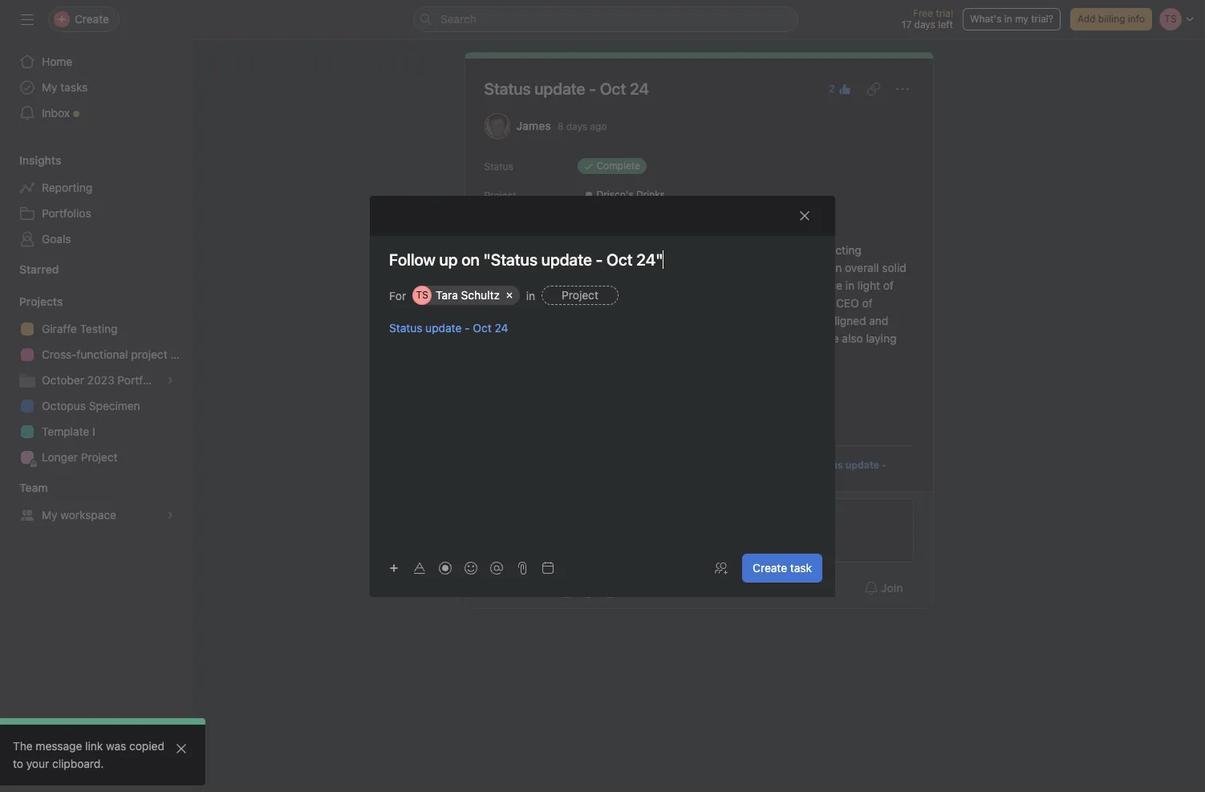 Task type: describe. For each thing, give the bounding box(es) containing it.
Task name text field
[[370, 248, 835, 271]]

first
[[648, 261, 668, 274]]

,
[[755, 296, 758, 310]]

october 2023 portfolio
[[42, 373, 161, 387]]

and inside , chairman and ceo of drisco's drinks
[[814, 296, 833, 310]]

system,
[[539, 331, 579, 345]]

oct for top status update - oct 24 link
[[600, 79, 626, 98]]

portfolio
[[117, 373, 161, 387]]

james 8 days ago
[[516, 119, 607, 132]]

drisco's inside , chairman and ceo of drisco's drinks
[[484, 314, 529, 327]]

marketplace
[[713, 331, 777, 345]]

to-
[[531, 296, 547, 310]]

create
[[753, 561, 787, 574]]

results,
[[771, 243, 809, 257]]

chairman
[[761, 296, 811, 310]]

the down motivated
[[484, 349, 501, 363]]

full-
[[625, 278, 645, 292]]

drisco's inside 'drisco's drinks' link
[[597, 189, 634, 201]]

create task button
[[742, 553, 823, 582]]

testing
[[80, 322, 118, 335]]

the down brands, on the top
[[694, 331, 710, 345]]

cross-
[[42, 347, 77, 361]]

the left the year.
[[707, 261, 723, 274]]

to inside ". "our leading portfolio of brands, coupled with an aligned and motivated system, positions us to win in the marketplace today while also laying the groundwork for the long term.""
[[647, 331, 658, 345]]

status for status update - oct 24 link to the bottom
[[389, 321, 422, 334]]

status for top status update - oct 24 link
[[484, 79, 531, 98]]

year.
[[727, 261, 751, 274]]

today inside today reported third quarter 2023 results, reflecting continued momentum from the first half of the year. "we delivered an overall solid quarter and are raising our full-year topline and bottom-line guidance in light of our year-to-date performance," said
[[593, 243, 622, 257]]

the drisco's drinks
[[484, 243, 590, 257]]

message
[[36, 739, 82, 753]]

win
[[661, 331, 678, 345]]

third
[[673, 243, 697, 257]]

0 horizontal spatial -
[[465, 321, 470, 334]]

my tasks
[[42, 80, 88, 94]]

octopus specimen link
[[10, 393, 183, 419]]

an inside today reported third quarter 2023 results, reflecting continued momentum from the first half of the year. "we delivered an overall solid quarter and are raising our full-year topline and bottom-line guidance in light of our year-to-date performance," said
[[830, 261, 842, 274]]

projects
[[19, 295, 63, 308]]

link
[[85, 739, 103, 753]]

at mention image
[[490, 562, 503, 575]]

close this dialog image
[[798, 209, 811, 222]]

and inside ". "our leading portfolio of brands, coupled with an aligned and motivated system, positions us to win in the marketplace today while also laying the groundwork for the long term.""
[[869, 314, 889, 327]]

drinks inside , chairman and ceo of drisco's drinks
[[532, 314, 567, 327]]

1 horizontal spatial our
[[604, 278, 622, 292]]

home link
[[10, 49, 183, 75]]

tasks
[[60, 80, 88, 94]]

positions
[[582, 331, 629, 345]]

create task
[[753, 561, 812, 574]]

the for the message link was copied to your clipboard.
[[13, 739, 33, 753]]

select due date image
[[542, 561, 555, 574]]

clipboard.
[[52, 757, 104, 770]]

was
[[106, 739, 126, 753]]

giraffe testing
[[42, 322, 118, 335]]

leading
[[601, 314, 638, 327]]

.
[[567, 314, 571, 327]]

close image
[[175, 742, 188, 755]]

to inside the message link was copied to your clipboard.
[[13, 757, 23, 770]]

join button
[[855, 574, 914, 603]]

copy link image
[[867, 83, 880, 95]]

for
[[569, 349, 583, 363]]

topline
[[671, 278, 706, 292]]

2 button
[[824, 78, 856, 100]]

groundwork
[[504, 349, 566, 363]]

formatting image
[[413, 562, 426, 575]]

light
[[858, 278, 880, 292]]

insights
[[19, 153, 61, 167]]

template
[[42, 425, 89, 438]]

year-
[[504, 296, 531, 310]]

attach a file or paste an image image
[[516, 561, 529, 574]]

2023 inside projects element
[[87, 373, 114, 387]]

insert an object image
[[389, 563, 399, 573]]

the right for
[[586, 349, 603, 363]]

add billing info button
[[1070, 8, 1152, 30]]

inbox
[[42, 106, 70, 120]]

brands,
[[701, 314, 741, 327]]

template i
[[42, 425, 95, 438]]

of inside , chairman and ceo of drisco's drinks
[[862, 296, 873, 310]]

copied
[[129, 739, 164, 753]]

on
[[792, 459, 804, 471]]

projects button
[[0, 294, 63, 310]]

projects element
[[0, 287, 193, 473]]

info
[[1128, 13, 1145, 25]]

october
[[42, 373, 84, 387]]

in inside today reported third quarter 2023 results, reflecting continued momentum from the first half of the year. "we delivered an overall solid quarter and are raising our full-year topline and bottom-line guidance in light of our year-to-date performance," said
[[846, 278, 855, 292]]

momentum
[[539, 261, 598, 274]]

laying
[[866, 331, 897, 345]]

join
[[881, 581, 903, 595]]

my for my workspace
[[42, 508, 57, 522]]

0 vertical spatial status update - oct 24 link
[[484, 79, 649, 98]]

line
[[774, 278, 792, 292]]

specimen
[[89, 399, 140, 412]]

delivered
[[779, 261, 827, 274]]

guidance
[[795, 278, 843, 292]]

schultz
[[461, 288, 500, 301]]

term."
[[632, 349, 663, 363]]

my for my tasks
[[42, 80, 57, 94]]

project
[[131, 347, 167, 361]]

portfolio
[[641, 314, 685, 327]]

of down 'solid' in the top of the page
[[883, 278, 894, 292]]

update for top status update - oct 24 link
[[535, 79, 585, 98]]

8
[[557, 120, 564, 132]]

- inside the follow up on "status update - oct 24"
[[882, 459, 887, 471]]

long
[[606, 349, 629, 363]]

inbox link
[[10, 100, 183, 126]]

octopus specimen
[[42, 399, 140, 412]]

record a video image
[[439, 562, 452, 575]]

and up to-
[[525, 278, 544, 292]]

team
[[19, 481, 48, 494]]

my workspace link
[[10, 502, 183, 528]]

octopus
[[42, 399, 86, 412]]

1 vertical spatial our
[[484, 296, 501, 310]]

0 vertical spatial -
[[589, 79, 596, 98]]

bottom-
[[731, 278, 774, 292]]

in left are
[[526, 288, 535, 302]]

days inside james 8 days ago
[[566, 120, 588, 132]]

insights element
[[0, 146, 193, 255]]

performance,"
[[573, 296, 646, 310]]

add
[[1078, 13, 1096, 25]]

my tasks link
[[10, 75, 183, 100]]

1 vertical spatial status
[[484, 160, 513, 173]]

left
[[938, 18, 953, 30]]

giraffe testing link
[[10, 316, 183, 342]]

search button
[[413, 6, 798, 32]]

team button
[[0, 480, 48, 496]]

plan
[[170, 347, 192, 361]]



Task type: vqa. For each thing, say whether or not it's contained in the screenshot.
the left The
yes



Task type: locate. For each thing, give the bounding box(es) containing it.
our left the year- on the left top
[[484, 296, 501, 310]]

project down template i link
[[81, 450, 118, 464]]

drisco's up motivated
[[484, 314, 529, 327]]

update for status update - oct 24 link to the bottom
[[425, 321, 462, 334]]

my workspace
[[42, 508, 116, 522]]

2 horizontal spatial -
[[882, 459, 887, 471]]

1 vertical spatial days
[[566, 120, 588, 132]]

1 horizontal spatial days
[[914, 18, 936, 30]]

drinks down 'complete'
[[636, 189, 665, 201]]

today inside ". "our leading portfolio of brands, coupled with an aligned and motivated system, positions us to win in the marketplace today while also laying the groundwork for the long term.""
[[780, 331, 809, 345]]

0 horizontal spatial days
[[566, 120, 588, 132]]

project
[[484, 189, 516, 201], [562, 288, 599, 301], [81, 450, 118, 464]]

0 vertical spatial the
[[484, 243, 504, 257]]

24
[[630, 79, 649, 98], [495, 321, 508, 334]]

1 vertical spatial the
[[13, 739, 33, 753]]

status update - oct 24 for status update - oct 24 link to the bottom
[[389, 321, 508, 334]]

are
[[548, 278, 564, 292]]

drisco's down 'complete'
[[597, 189, 634, 201]]

0 horizontal spatial 2023
[[87, 373, 114, 387]]

0 vertical spatial today
[[593, 243, 622, 257]]

the for the drisco's drinks
[[484, 243, 504, 257]]

1 vertical spatial drisco's
[[507, 243, 552, 257]]

teams element
[[0, 473, 193, 531]]

0 vertical spatial drinks
[[636, 189, 665, 201]]

an up while
[[813, 314, 826, 327]]

drisco's
[[597, 189, 634, 201], [507, 243, 552, 257], [484, 314, 529, 327]]

1 horizontal spatial oct
[[516, 472, 534, 484]]

1 horizontal spatial project
[[484, 189, 516, 201]]

0 horizontal spatial the
[[13, 739, 33, 753]]

days right 17
[[914, 18, 936, 30]]

0 horizontal spatial our
[[484, 296, 501, 310]]

oct up the 'ago'
[[600, 79, 626, 98]]

of right half
[[693, 261, 704, 274]]

my inside teams element
[[42, 508, 57, 522]]

and
[[525, 278, 544, 292], [709, 278, 728, 292], [814, 296, 833, 310], [869, 314, 889, 327]]

today reported third quarter 2023 results, reflecting continued momentum from the first half of the year. "we delivered an overall solid quarter and are raising our full-year topline and bottom-line guidance in light of our year-to-date performance," said
[[484, 243, 910, 310]]

0 horizontal spatial an
[[813, 314, 826, 327]]

global element
[[0, 39, 193, 136]]

project up "our
[[562, 288, 599, 301]]

0 vertical spatial update
[[535, 79, 585, 98]]

quarter down continued
[[484, 278, 522, 292]]

0 horizontal spatial to
[[13, 757, 23, 770]]

of left brands, on the top
[[688, 314, 698, 327]]

in right win
[[682, 331, 691, 345]]

status update - oct 24 for top status update - oct 24 link
[[484, 79, 649, 98]]

the inside the message link was copied to your clipboard.
[[13, 739, 33, 753]]

of inside ". "our leading portfolio of brands, coupled with an aligned and motivated system, positions us to win in the marketplace today while also laying the groundwork for the long term.""
[[688, 314, 698, 327]]

24 for top status update - oct 24 link
[[630, 79, 649, 98]]

update down tara
[[425, 321, 462, 334]]

update right "status
[[846, 459, 880, 471]]

for
[[389, 288, 406, 302]]

1 vertical spatial 24
[[495, 321, 508, 334]]

to left "your"
[[13, 757, 23, 770]]

drisco's down summary at the top
[[507, 243, 552, 257]]

1 vertical spatial status update - oct 24 link
[[389, 321, 508, 334]]

of
[[693, 261, 704, 274], [883, 278, 894, 292], [862, 296, 873, 310], [688, 314, 698, 327]]

oct left '24"'
[[516, 472, 534, 484]]

continued
[[484, 261, 536, 274]]

0 vertical spatial to
[[647, 331, 658, 345]]

1 horizontal spatial 24
[[630, 79, 649, 98]]

0 vertical spatial days
[[914, 18, 936, 30]]

0 horizontal spatial 24
[[495, 321, 508, 334]]

task
[[790, 561, 812, 574]]

0 vertical spatial project
[[484, 189, 516, 201]]

my left tasks
[[42, 80, 57, 94]]

0 vertical spatial quarter
[[700, 243, 738, 257]]

longer
[[42, 450, 78, 464]]

in left my
[[1005, 13, 1013, 25]]

2 vertical spatial project
[[81, 450, 118, 464]]

2023
[[741, 243, 768, 257], [87, 373, 114, 387]]

0 vertical spatial my
[[42, 80, 57, 94]]

days inside 'free trial 17 days left'
[[914, 18, 936, 30]]

and up laying
[[869, 314, 889, 327]]

in
[[1005, 13, 1013, 25], [846, 278, 855, 292], [526, 288, 535, 302], [682, 331, 691, 345]]

- down tara schultz
[[465, 321, 470, 334]]

1 vertical spatial update
[[425, 321, 462, 334]]

what's in my trial? button
[[963, 8, 1061, 30]]

drisco's drinks link
[[577, 187, 672, 203]]

24 down the year- on the left top
[[495, 321, 508, 334]]

oct down schultz
[[473, 321, 492, 334]]

2 vertical spatial status
[[389, 321, 422, 334]]

to right us
[[647, 331, 658, 345]]

trial
[[936, 7, 953, 19]]

. "our leading portfolio of brands, coupled with an aligned and motivated system, positions us to win in the marketplace today while also laying the groundwork for the long term."
[[484, 314, 900, 363]]

2 vertical spatial oct
[[516, 472, 534, 484]]

cross-functional project plan link
[[10, 342, 192, 368]]

0 horizontal spatial project
[[81, 450, 118, 464]]

an down reflecting
[[830, 261, 842, 274]]

toolbar
[[383, 556, 511, 579]]

drinks down date
[[532, 314, 567, 327]]

project up summary at the top
[[484, 189, 516, 201]]

add followers image
[[715, 561, 728, 574]]

2 vertical spatial update
[[846, 459, 880, 471]]

longer project
[[42, 450, 118, 464]]

1 vertical spatial today
[[780, 331, 809, 345]]

in inside button
[[1005, 13, 1013, 25]]

status update - oct 24 link down tara
[[389, 321, 508, 334]]

follow
[[743, 459, 774, 471]]

your
[[26, 757, 49, 770]]

status update - oct 24 link
[[484, 79, 649, 98], [389, 321, 508, 334]]

status up ja at left
[[484, 79, 531, 98]]

1 vertical spatial 2023
[[87, 373, 114, 387]]

today up from
[[593, 243, 622, 257]]

0 horizontal spatial today
[[593, 243, 622, 257]]

solid
[[882, 261, 907, 274]]

our down from
[[604, 278, 622, 292]]

1 vertical spatial to
[[13, 757, 23, 770]]

free
[[913, 7, 933, 19]]

aligned
[[829, 314, 866, 327]]

2 vertical spatial drinks
[[532, 314, 567, 327]]

0 vertical spatial 24
[[630, 79, 649, 98]]

2 horizontal spatial update
[[846, 459, 880, 471]]

the
[[484, 243, 504, 257], [13, 739, 33, 753]]

0 vertical spatial status
[[484, 79, 531, 98]]

longer project link
[[10, 445, 183, 470]]

"our
[[574, 314, 597, 327]]

quarter up the year.
[[700, 243, 738, 257]]

and down the year.
[[709, 278, 728, 292]]

2023 down cross-functional project plan link
[[87, 373, 114, 387]]

the up "your"
[[13, 739, 33, 753]]

1 vertical spatial oct
[[473, 321, 492, 334]]

1 vertical spatial -
[[465, 321, 470, 334]]

status update - oct 24 down tara
[[389, 321, 508, 334]]

1 horizontal spatial quarter
[[700, 243, 738, 257]]

and down the guidance
[[814, 296, 833, 310]]

1 horizontal spatial 2023
[[741, 243, 768, 257]]

1 vertical spatial quarter
[[484, 278, 522, 292]]

update up james 8 days ago
[[535, 79, 585, 98]]

0 vertical spatial oct
[[600, 79, 626, 98]]

up
[[777, 459, 789, 471]]

0 horizontal spatial update
[[425, 321, 462, 334]]

reflecting
[[812, 243, 862, 257]]

follow up on "status update - oct 24" link
[[516, 459, 887, 484]]

template i link
[[10, 419, 183, 445]]

us
[[632, 331, 644, 345]]

cross-functional project plan
[[42, 347, 192, 361]]

add billing info
[[1078, 13, 1145, 25]]

- right "status
[[882, 459, 887, 471]]

, chairman and ceo of drisco's drinks
[[484, 296, 876, 327]]

1 vertical spatial project
[[562, 288, 599, 301]]

1 vertical spatial my
[[42, 508, 57, 522]]

of down light
[[862, 296, 873, 310]]

search list box
[[413, 6, 798, 32]]

my inside global 'element'
[[42, 80, 57, 94]]

status update - oct 24 link up james 8 days ago
[[484, 79, 649, 98]]

days right 8
[[566, 120, 588, 132]]

october 2023 portfolio link
[[10, 368, 183, 393]]

0 vertical spatial drisco's
[[597, 189, 634, 201]]

ts
[[416, 288, 428, 301]]

what's in my trial?
[[970, 13, 1054, 25]]

2023 inside today reported third quarter 2023 results, reflecting continued momentum from the first half of the year. "we delivered an overall solid quarter and are raising our full-year topline and bottom-line guidance in light of our year-to-date performance," said
[[741, 243, 768, 257]]

1 vertical spatial drinks
[[555, 243, 590, 257]]

emoji image
[[465, 562, 477, 575]]

1 horizontal spatial today
[[780, 331, 809, 345]]

0 horizontal spatial quarter
[[484, 278, 522, 292]]

1 vertical spatial status update - oct 24
[[389, 321, 508, 334]]

oct inside the follow up on "status update - oct 24"
[[516, 472, 534, 484]]

oct for status update - oct 24 link to the bottom
[[473, 321, 492, 334]]

2023 up "we
[[741, 243, 768, 257]]

1 horizontal spatial to
[[647, 331, 658, 345]]

goals link
[[10, 226, 183, 252]]

status update - oct 24 up james 8 days ago
[[484, 79, 649, 98]]

0 vertical spatial status update - oct 24
[[484, 79, 649, 98]]

our
[[604, 278, 622, 292], [484, 296, 501, 310]]

reporting
[[42, 181, 92, 194]]

coupled
[[744, 314, 785, 327]]

my down team
[[42, 508, 57, 522]]

i
[[92, 425, 95, 438]]

status down "for"
[[389, 321, 422, 334]]

1 horizontal spatial the
[[484, 243, 504, 257]]

- up the 'ago'
[[589, 79, 596, 98]]

year
[[645, 278, 668, 292]]

update inside the follow up on "status update - oct 24"
[[846, 459, 880, 471]]

james link
[[516, 119, 551, 132]]

1 my from the top
[[42, 80, 57, 94]]

24 down search list box
[[630, 79, 649, 98]]

invite button
[[15, 757, 84, 786]]

an inside ". "our leading portfolio of brands, coupled with an aligned and motivated system, positions us to win in the marketplace today while also laying the groundwork for the long term.""
[[813, 314, 826, 327]]

1 horizontal spatial -
[[589, 79, 596, 98]]

the up full-
[[628, 261, 645, 274]]

status down ja at left
[[484, 160, 513, 173]]

tara schultz
[[436, 288, 500, 301]]

my
[[1015, 13, 1029, 25]]

free trial 17 days left
[[902, 7, 953, 30]]

while
[[812, 331, 839, 345]]

24"
[[536, 472, 554, 484]]

2 horizontal spatial project
[[562, 288, 599, 301]]

the message link was copied to your clipboard.
[[13, 739, 164, 770]]

the up continued
[[484, 243, 504, 257]]

workspace
[[60, 508, 116, 522]]

trial?
[[1031, 13, 1054, 25]]

24 for status update - oct 24 link to the bottom
[[495, 321, 508, 334]]

today down the with
[[780, 331, 809, 345]]

0 vertical spatial an
[[830, 261, 842, 274]]

ceo
[[836, 296, 859, 310]]

in up ceo
[[846, 278, 855, 292]]

0 horizontal spatial oct
[[473, 321, 492, 334]]

2 vertical spatial -
[[882, 459, 887, 471]]

in inside ". "our leading portfolio of brands, coupled with an aligned and motivated system, positions us to win in the marketplace today while also laying the groundwork for the long term.""
[[682, 331, 691, 345]]

1 vertical spatial an
[[813, 314, 826, 327]]

1 horizontal spatial an
[[830, 261, 842, 274]]

james
[[516, 119, 551, 132]]

0 vertical spatial our
[[604, 278, 622, 292]]

drinks up momentum
[[555, 243, 590, 257]]

motivated
[[484, 331, 536, 345]]

1 horizontal spatial update
[[535, 79, 585, 98]]

search
[[441, 12, 477, 26]]

hide sidebar image
[[21, 13, 34, 26]]

0 vertical spatial 2023
[[741, 243, 768, 257]]

complete
[[597, 160, 640, 172]]

portfolios link
[[10, 201, 183, 226]]

quarter
[[700, 243, 738, 257], [484, 278, 522, 292]]

2 vertical spatial drisco's
[[484, 314, 529, 327]]

2 horizontal spatial oct
[[600, 79, 626, 98]]

overall
[[845, 261, 879, 274]]

2 my from the top
[[42, 508, 57, 522]]



